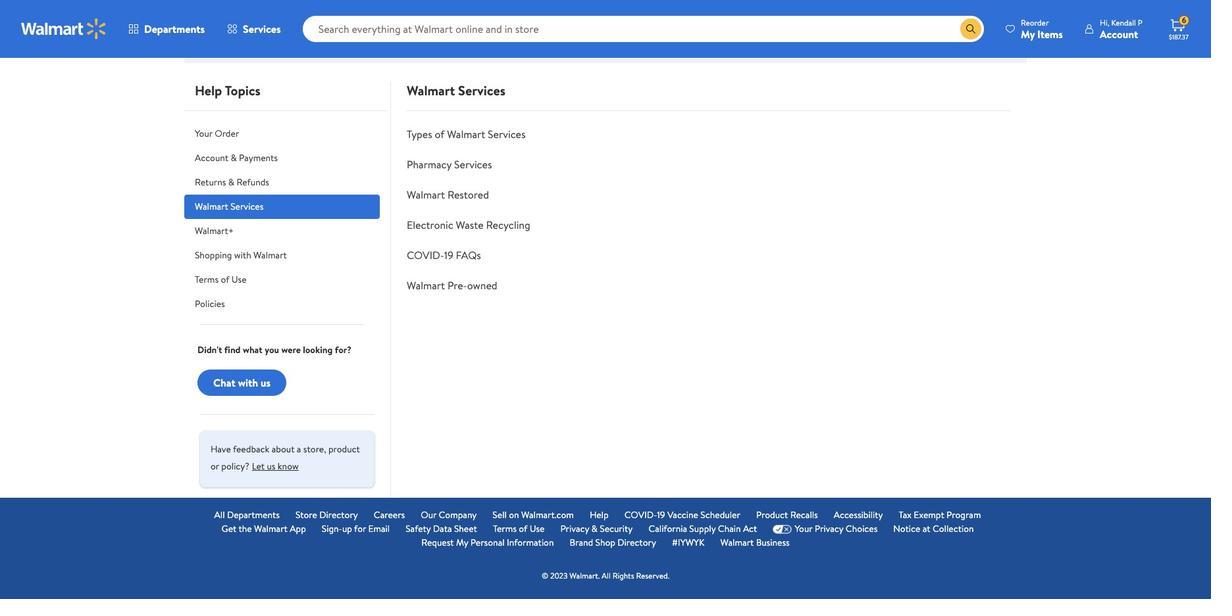 Task type: locate. For each thing, give the bounding box(es) containing it.
of for types of walmart services link
[[435, 127, 445, 142]]

1 horizontal spatial covid-
[[624, 509, 657, 522]]

shopping with walmart link
[[184, 244, 380, 268]]

1 vertical spatial 19
[[657, 509, 665, 522]]

on
[[509, 509, 519, 522]]

0 vertical spatial your
[[195, 127, 213, 140]]

security
[[600, 523, 633, 536]]

let us know button
[[252, 456, 299, 477]]

1 vertical spatial &
[[228, 176, 234, 189]]

walmart services inside walmart services link
[[195, 200, 264, 213]]

walmart.
[[570, 571, 600, 582]]

pre-
[[448, 278, 467, 293]]

& up shop
[[591, 523, 598, 536]]

recalls
[[790, 509, 818, 522]]

0 vertical spatial of
[[435, 127, 445, 142]]

let
[[252, 460, 265, 473]]

account up returns
[[195, 151, 228, 165]]

0 horizontal spatial of
[[221, 273, 229, 286]]

request
[[421, 536, 454, 550]]

0 vertical spatial with
[[234, 249, 251, 262]]

1 horizontal spatial walmart services
[[407, 82, 505, 99]]

1 horizontal spatial privacy
[[815, 523, 844, 536]]

all up get
[[214, 509, 225, 522]]

types of walmart services
[[407, 127, 526, 142]]

0 horizontal spatial my
[[456, 536, 468, 550]]

privacy choices icon image
[[773, 525, 792, 534]]

us right let
[[267, 460, 275, 473]]

exempt
[[914, 509, 944, 522]]

help left topics
[[195, 82, 222, 99]]

covid-
[[407, 248, 444, 263], [624, 509, 657, 522]]

my down sheet
[[456, 536, 468, 550]]

supply
[[689, 523, 716, 536]]

get the walmart app link
[[221, 523, 306, 536]]

request my personal information link
[[421, 536, 554, 550]]

walmart pre-owned link
[[407, 278, 497, 293]]

at
[[923, 523, 930, 536]]

all departments
[[214, 509, 280, 522]]

0 vertical spatial terms of use
[[195, 273, 246, 286]]

terms of use down on
[[493, 523, 545, 536]]

your for your order
[[195, 127, 213, 140]]

0 vertical spatial terms of use link
[[184, 268, 380, 292]]

walmart up "pharmacy services"
[[447, 127, 485, 142]]

walmart business
[[720, 536, 790, 550]]

safety
[[406, 523, 431, 536]]

1 horizontal spatial of
[[435, 127, 445, 142]]

& up returns & refunds at the left top of the page
[[231, 151, 237, 165]]

1 horizontal spatial your
[[795, 523, 812, 536]]

your privacy choices
[[795, 523, 878, 536]]

1 horizontal spatial 19
[[657, 509, 665, 522]]

payments
[[239, 151, 278, 165]]

walmart.com
[[521, 509, 574, 522]]

use down shopping with walmart
[[232, 273, 246, 286]]

of for topmost terms of use link
[[221, 273, 229, 286]]

1 horizontal spatial account
[[1100, 27, 1138, 41]]

covid- up security
[[624, 509, 657, 522]]

let us know link
[[252, 456, 299, 477]]

&
[[231, 151, 237, 165], [228, 176, 234, 189], [591, 523, 598, 536]]

1 vertical spatial your
[[795, 523, 812, 536]]

our
[[421, 509, 437, 522]]

1 vertical spatial terms
[[493, 523, 517, 536]]

0 horizontal spatial terms of use
[[195, 273, 246, 286]]

waste
[[456, 218, 484, 232]]

services button
[[216, 13, 292, 45]]

19 left faqs
[[444, 248, 453, 263]]

0 vertical spatial directory
[[319, 509, 358, 522]]

looking
[[303, 344, 333, 357]]

reserved.
[[636, 571, 669, 582]]

help for help link
[[590, 509, 609, 522]]

sign-
[[322, 523, 342, 536]]

Search search field
[[303, 16, 984, 42]]

refunds
[[237, 176, 269, 189]]

1 vertical spatial departments
[[227, 509, 280, 522]]

help up privacy & security
[[590, 509, 609, 522]]

with
[[234, 249, 251, 262], [238, 376, 258, 390]]

0 vertical spatial departments
[[144, 22, 205, 36]]

your down the 'recalls'
[[795, 523, 812, 536]]

1 vertical spatial of
[[221, 273, 229, 286]]

0 horizontal spatial your
[[195, 127, 213, 140]]

1 vertical spatial covid-
[[624, 509, 657, 522]]

terms up policies
[[195, 273, 219, 286]]

1 horizontal spatial my
[[1021, 27, 1035, 41]]

0 horizontal spatial terms of use link
[[184, 268, 380, 292]]

0 vertical spatial &
[[231, 151, 237, 165]]

covid-19 vaccine scheduler
[[624, 509, 740, 522]]

& right returns
[[228, 176, 234, 189]]

your left order at left top
[[195, 127, 213, 140]]

of down shopping
[[221, 273, 229, 286]]

all left rights
[[602, 571, 611, 582]]

let us know
[[252, 460, 299, 473]]

6
[[1182, 15, 1186, 26]]

reorder my items
[[1021, 17, 1063, 41]]

of up the information
[[519, 523, 527, 536]]

collection
[[933, 523, 974, 536]]

recycling
[[486, 218, 530, 232]]

terms down sell
[[493, 523, 517, 536]]

0 vertical spatial all
[[214, 509, 225, 522]]

1 vertical spatial terms of use link
[[493, 523, 545, 536]]

0 vertical spatial use
[[232, 273, 246, 286]]

0 vertical spatial walmart services
[[407, 82, 505, 99]]

with for us
[[238, 376, 258, 390]]

of right types
[[435, 127, 445, 142]]

restored
[[448, 188, 489, 202]]

vaccine
[[667, 509, 698, 522]]

19 for vaccine
[[657, 509, 665, 522]]

0 horizontal spatial walmart services
[[195, 200, 264, 213]]

1 vertical spatial walmart services
[[195, 200, 264, 213]]

pharmacy services
[[407, 157, 492, 172]]

1 horizontal spatial all
[[602, 571, 611, 582]]

0 horizontal spatial covid-
[[407, 248, 444, 263]]

brand shop directory
[[570, 536, 656, 550]]

walmart services down returns & refunds at the left top of the page
[[195, 200, 264, 213]]

0 horizontal spatial all
[[214, 509, 225, 522]]

1 horizontal spatial terms of use
[[493, 523, 545, 536]]

1 horizontal spatial directory
[[618, 536, 656, 550]]

account left $187.37
[[1100, 27, 1138, 41]]

covid- for covid-19 vaccine scheduler
[[624, 509, 657, 522]]

0 horizontal spatial account
[[195, 151, 228, 165]]

walmart right the
[[254, 523, 288, 536]]

were
[[281, 344, 301, 357]]

for?
[[335, 344, 351, 357]]

directory down security
[[618, 536, 656, 550]]

choices
[[846, 523, 878, 536]]

my inside reorder my items
[[1021, 27, 1035, 41]]

0 vertical spatial account
[[1100, 27, 1138, 41]]

covid-19 faqs
[[407, 248, 481, 263]]

0 vertical spatial covid-
[[407, 248, 444, 263]]

privacy down the 'recalls'
[[815, 523, 844, 536]]

covid- down electronic
[[407, 248, 444, 263]]

1 vertical spatial help
[[590, 509, 609, 522]]

1 horizontal spatial use
[[530, 523, 545, 536]]

store directory link
[[295, 509, 358, 523]]

services down "refunds"
[[230, 200, 264, 213]]

didn't
[[197, 344, 222, 357]]

hi,
[[1100, 17, 1109, 28]]

covid- inside covid-19 vaccine scheduler link
[[624, 509, 657, 522]]

with inside button
[[238, 376, 258, 390]]

your for your privacy choices
[[795, 523, 812, 536]]

services up topics
[[243, 22, 281, 36]]

p
[[1138, 17, 1143, 28]]

1 horizontal spatial terms
[[493, 523, 517, 536]]

our company
[[421, 509, 477, 522]]

us down you
[[261, 376, 271, 390]]

directory up sign-
[[319, 509, 358, 522]]

1 vertical spatial us
[[267, 460, 275, 473]]

electronic waste recycling
[[407, 218, 530, 232]]

policy?
[[221, 460, 249, 473]]

shopping
[[195, 249, 232, 262]]

1 privacy from the left
[[560, 523, 589, 536]]

business
[[756, 536, 790, 550]]

with right shopping
[[234, 249, 251, 262]]

terms of use link down shopping with walmart
[[184, 268, 380, 292]]

chat with us
[[213, 376, 271, 390]]

accessibility
[[834, 509, 883, 522]]

0 horizontal spatial departments
[[144, 22, 205, 36]]

use down 'sell on walmart.com'
[[530, 523, 545, 536]]

policies
[[195, 298, 225, 311]]

program
[[947, 509, 981, 522]]

0 horizontal spatial privacy
[[560, 523, 589, 536]]

all departments link
[[214, 509, 280, 523]]

shop
[[595, 536, 615, 550]]

19 up california
[[657, 509, 665, 522]]

19
[[444, 248, 453, 263], [657, 509, 665, 522]]

walmart services up types of walmart services link
[[407, 82, 505, 99]]

hi, kendall p account
[[1100, 17, 1143, 41]]

departments inside popup button
[[144, 22, 205, 36]]

my left items
[[1021, 27, 1035, 41]]

account
[[1100, 27, 1138, 41], [195, 151, 228, 165]]

our company link
[[421, 509, 477, 523]]

with for walmart
[[234, 249, 251, 262]]

with right the chat
[[238, 376, 258, 390]]

& for account
[[231, 151, 237, 165]]

0 vertical spatial help
[[195, 82, 222, 99]]

1 horizontal spatial departments
[[227, 509, 280, 522]]

1 vertical spatial my
[[456, 536, 468, 550]]

help
[[195, 82, 222, 99], [590, 509, 609, 522]]

& for privacy
[[591, 523, 598, 536]]

kendall
[[1111, 17, 1136, 28]]

notice at collection request my personal information
[[421, 523, 974, 550]]

sell on walmart.com
[[493, 509, 574, 522]]

0 vertical spatial my
[[1021, 27, 1035, 41]]

terms of use down shopping
[[195, 273, 246, 286]]

0 horizontal spatial directory
[[319, 509, 358, 522]]

#iywyk
[[672, 536, 705, 550]]

up
[[342, 523, 352, 536]]

terms of use inside terms of use link
[[195, 273, 246, 286]]

privacy up brand
[[560, 523, 589, 536]]

2 vertical spatial &
[[591, 523, 598, 536]]

1 horizontal spatial help
[[590, 509, 609, 522]]

safety data sheet link
[[406, 523, 477, 536]]

1 vertical spatial with
[[238, 376, 258, 390]]

walmart inside tax exempt program get the walmart app
[[254, 523, 288, 536]]

2 horizontal spatial of
[[519, 523, 527, 536]]

didn't find what you were looking for?
[[197, 344, 351, 357]]

0 horizontal spatial terms
[[195, 273, 219, 286]]

directory
[[319, 509, 358, 522], [618, 536, 656, 550]]

0 horizontal spatial 19
[[444, 248, 453, 263]]

notice
[[893, 523, 920, 536]]

0 vertical spatial 19
[[444, 248, 453, 263]]

terms of use link down on
[[493, 523, 545, 536]]

0 horizontal spatial help
[[195, 82, 222, 99]]

store directory
[[295, 509, 358, 522]]



Task type: vqa. For each thing, say whether or not it's contained in the screenshot.
'off' inside the Decor up to 50% off
no



Task type: describe. For each thing, give the bounding box(es) containing it.
1 vertical spatial account
[[195, 151, 228, 165]]

walmart down chain on the bottom of page
[[720, 536, 754, 550]]

faqs
[[456, 248, 481, 263]]

walmart business link
[[720, 536, 790, 550]]

walmart+ link
[[184, 219, 380, 244]]

my inside notice at collection request my personal information
[[456, 536, 468, 550]]

Search help topics search field
[[325, 3, 886, 47]]

help link
[[590, 509, 609, 523]]

chat
[[213, 376, 236, 390]]

your order link
[[184, 122, 380, 146]]

about
[[272, 443, 295, 456]]

accessibility link
[[834, 509, 883, 523]]

sign-up for email
[[322, 523, 390, 536]]

tax
[[899, 509, 912, 522]]

product recalls link
[[756, 509, 818, 523]]

walmart image
[[21, 18, 107, 39]]

1 horizontal spatial terms of use link
[[493, 523, 545, 536]]

Walmart Site-Wide search field
[[303, 16, 984, 42]]

19 for faqs
[[444, 248, 453, 263]]

0 vertical spatial terms
[[195, 273, 219, 286]]

have
[[211, 443, 231, 456]]

1 vertical spatial use
[[530, 523, 545, 536]]

walmart pre-owned
[[407, 278, 497, 293]]

search
[[327, 3, 355, 16]]

tax exempt program get the walmart app
[[221, 509, 981, 536]]

topics
[[376, 3, 401, 16]]

the
[[239, 523, 252, 536]]

brand shop directory link
[[570, 536, 656, 550]]

reorder
[[1021, 17, 1049, 28]]

brand
[[570, 536, 593, 550]]

for
[[354, 523, 366, 536]]

pharmacy
[[407, 157, 452, 172]]

product
[[328, 443, 360, 456]]

types of walmart services link
[[407, 127, 526, 142]]

covid- for covid-19 faqs
[[407, 248, 444, 263]]

chain
[[718, 523, 741, 536]]

returns
[[195, 176, 226, 189]]

a
[[297, 443, 301, 456]]

california supply chain act
[[649, 523, 757, 536]]

scheduler
[[701, 509, 740, 522]]

departments button
[[117, 13, 216, 45]]

product recalls
[[756, 509, 818, 522]]

find
[[224, 344, 241, 357]]

types
[[407, 127, 432, 142]]

company
[[439, 509, 477, 522]]

6 $187.37
[[1169, 15, 1189, 41]]

1 vertical spatial all
[[602, 571, 611, 582]]

data
[[433, 523, 452, 536]]

chat with us button
[[197, 370, 286, 396]]

1 vertical spatial terms of use
[[493, 523, 545, 536]]

walmart down returns
[[195, 200, 228, 213]]

0 horizontal spatial use
[[232, 273, 246, 286]]

careers
[[374, 509, 405, 522]]

your order
[[195, 127, 239, 140]]

walmart down "pharmacy"
[[407, 188, 445, 202]]

sheet
[[454, 523, 477, 536]]

© 2023 walmart. all rights reserved.
[[542, 571, 669, 582]]

product
[[756, 509, 788, 522]]

walmart left pre-
[[407, 278, 445, 293]]

owned
[[467, 278, 497, 293]]

information
[[507, 536, 554, 550]]

know
[[278, 460, 299, 473]]

search icon image
[[966, 24, 976, 34]]

help for help topics
[[195, 82, 222, 99]]

privacy & security link
[[560, 523, 633, 536]]

services up the pharmacy services "link"
[[488, 127, 526, 142]]

store
[[295, 509, 317, 522]]

topics
[[225, 82, 261, 99]]

1 vertical spatial directory
[[618, 536, 656, 550]]

walmart up types
[[407, 82, 455, 99]]

electronic
[[407, 218, 453, 232]]

california
[[649, 523, 687, 536]]

you
[[265, 344, 279, 357]]

notice at collection link
[[893, 523, 974, 536]]

store,
[[303, 443, 326, 456]]

$187.37
[[1169, 32, 1189, 41]]

account & payments
[[195, 151, 278, 165]]

services up types of walmart services at the left top
[[458, 82, 505, 99]]

©
[[542, 571, 548, 582]]

services inside popup button
[[243, 22, 281, 36]]

privacy & security
[[560, 523, 633, 536]]

walmart restored link
[[407, 188, 489, 202]]

careers link
[[374, 509, 405, 523]]

pharmacy services link
[[407, 157, 492, 172]]

what
[[243, 344, 263, 357]]

0 vertical spatial us
[[261, 376, 271, 390]]

#iywyk link
[[672, 536, 705, 550]]

returns & refunds
[[195, 176, 269, 189]]

walmart down the walmart+ link
[[253, 249, 287, 262]]

account & payments link
[[184, 146, 380, 170]]

2 privacy from the left
[[815, 523, 844, 536]]

services up restored at top left
[[454, 157, 492, 172]]

What do you need help with? search field
[[325, 16, 886, 47]]

rights
[[613, 571, 634, 582]]

& for returns
[[228, 176, 234, 189]]

order
[[215, 127, 239, 140]]

2 vertical spatial of
[[519, 523, 527, 536]]

account inside hi, kendall p account
[[1100, 27, 1138, 41]]

act
[[743, 523, 757, 536]]



